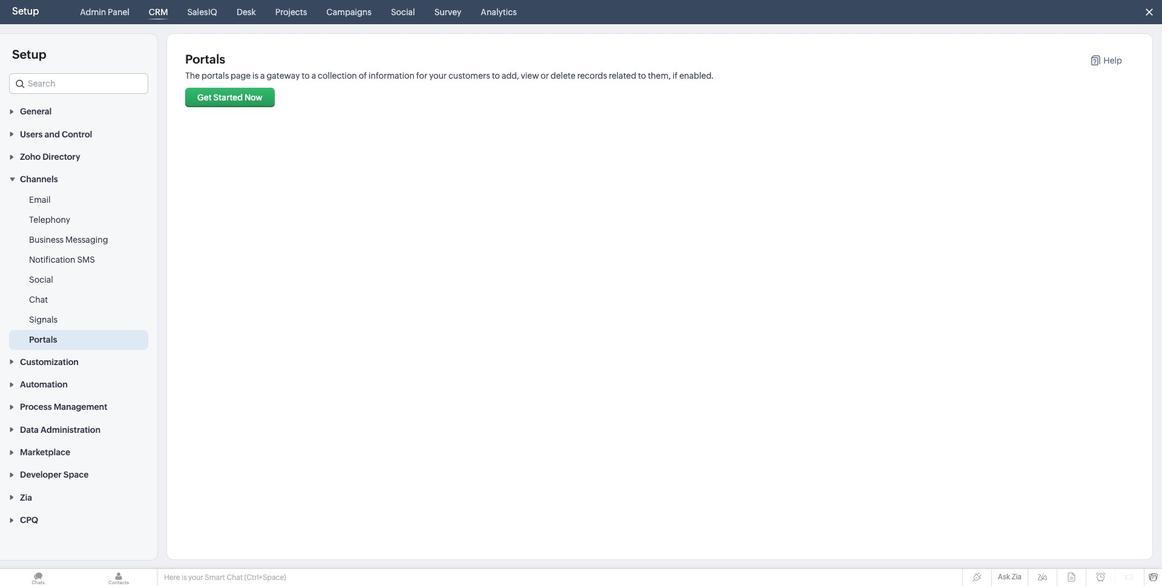 Task type: vqa. For each thing, say whether or not it's contained in the screenshot.
Quick Actions image
no



Task type: locate. For each thing, give the bounding box(es) containing it.
your
[[188, 573, 203, 582]]

panel
[[108, 7, 129, 17]]

social link
[[386, 0, 420, 24]]

crm
[[149, 7, 168, 17]]

crm link
[[144, 0, 173, 24]]

admin
[[80, 7, 106, 17]]

chat
[[227, 573, 243, 582]]

here
[[164, 573, 180, 582]]

desk
[[237, 7, 256, 17]]

analytics
[[481, 7, 517, 17]]

here is your smart chat (ctrl+space)
[[164, 573, 286, 582]]

(ctrl+space)
[[244, 573, 286, 582]]

campaigns link
[[322, 0, 376, 24]]

smart
[[205, 573, 225, 582]]

contacts image
[[81, 569, 157, 586]]

desk link
[[232, 0, 261, 24]]

campaigns
[[327, 7, 372, 17]]

projects
[[275, 7, 307, 17]]



Task type: describe. For each thing, give the bounding box(es) containing it.
admin panel
[[80, 7, 129, 17]]

projects link
[[270, 0, 312, 24]]

social
[[391, 7, 415, 17]]

salesiq
[[187, 7, 217, 17]]

is
[[182, 573, 187, 582]]

survey
[[434, 7, 462, 17]]

chats image
[[0, 569, 76, 586]]

zia
[[1012, 573, 1022, 581]]

admin panel link
[[75, 0, 134, 24]]

ask zia
[[998, 573, 1022, 581]]

setup
[[12, 5, 39, 17]]

analytics link
[[476, 0, 522, 24]]

salesiq link
[[182, 0, 222, 24]]

survey link
[[430, 0, 466, 24]]

ask
[[998, 573, 1010, 581]]



